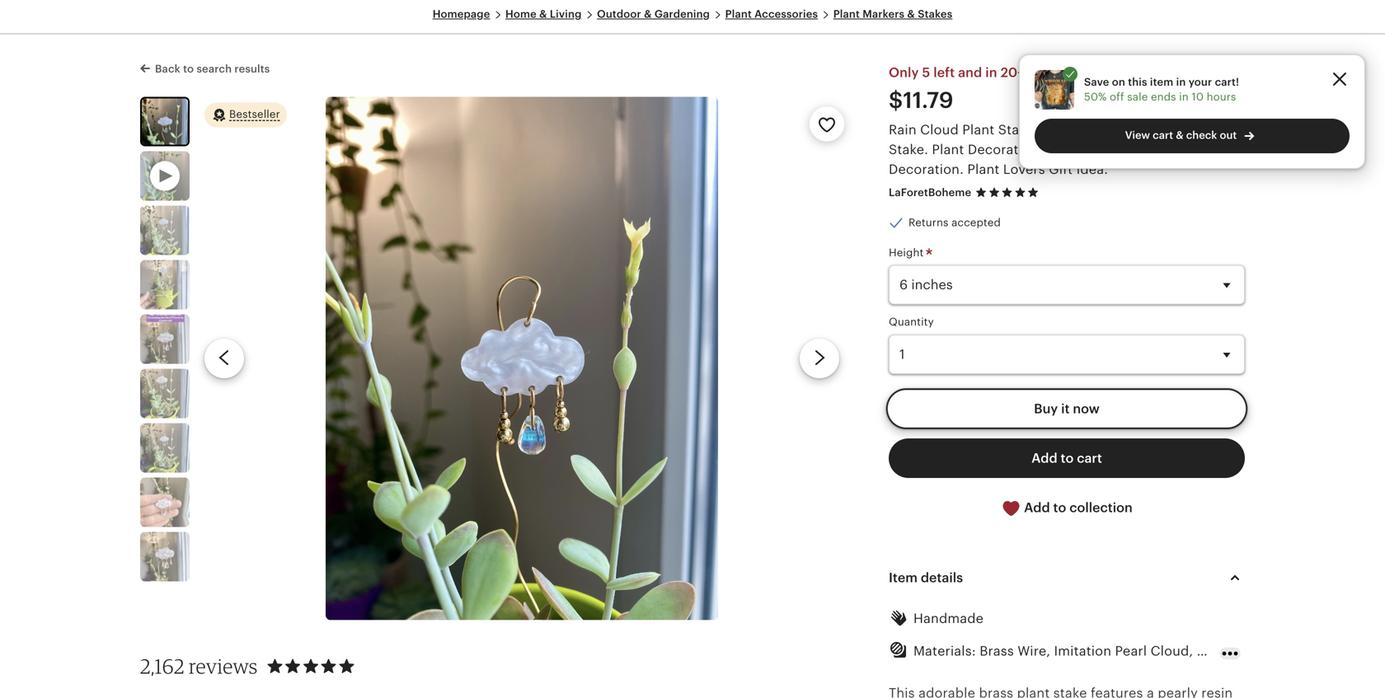 Task type: vqa. For each thing, say whether or not it's contained in the screenshot.
'to' related to search
yes



Task type: locate. For each thing, give the bounding box(es) containing it.
in inside only 5 left and in 20+ carts $11.79
[[985, 65, 997, 80]]

1 horizontal spatial cart
[[1153, 129, 1173, 141]]

2 vertical spatial to
[[1053, 500, 1066, 515]]

0 horizontal spatial stake.
[[889, 142, 928, 157]]

add for add to collection
[[1024, 500, 1050, 515]]

buy it now
[[1034, 401, 1100, 416]]

gift
[[1049, 162, 1073, 177]]

1 vertical spatial cart
[[1077, 451, 1102, 466]]

stakes
[[918, 8, 952, 20]]

cart up "cute"
[[1153, 129, 1173, 141]]

home left living
[[505, 8, 537, 20]]

add down buy
[[1031, 451, 1057, 466]]

decoration.
[[889, 162, 964, 177]]

accessories
[[754, 8, 818, 20]]

only 5 left and in 20+ carts $11.79
[[889, 65, 1060, 113]]

to for collection
[[1053, 500, 1066, 515]]

menu bar
[[145, 7, 1240, 35]]

buy
[[1034, 401, 1058, 416]]

off
[[1110, 91, 1124, 103]]

home & living
[[505, 8, 582, 20]]

decor. up "cute"
[[1121, 122, 1163, 137]]

to left collection
[[1053, 500, 1066, 515]]

plant left accessories on the top of the page
[[725, 8, 752, 20]]

in for $11.79
[[985, 65, 997, 80]]

rain cloud plant stake. house plant decor. wire plant stake. image 1 image
[[325, 97, 718, 620], [142, 98, 188, 145]]

stake.
[[998, 122, 1038, 137], [889, 142, 928, 157]]

tab list
[[140, 693, 808, 698]]

save on this item in your cart! 50% off sale ends in 10 hours
[[1084, 76, 1239, 103]]

2,162 reviews
[[140, 654, 258, 678]]

outdoor & gardening link
[[597, 8, 710, 20]]

plant down cloud in the top of the page
[[932, 142, 964, 157]]

this
[[1128, 76, 1147, 88]]

home
[[505, 8, 537, 20], [1053, 142, 1091, 157], [1175, 142, 1213, 157]]

rain cloud plant stake. house plant decor. wire plant stake. image 6 image
[[140, 423, 190, 473]]

returns accepted
[[909, 217, 1001, 229]]

add down add to cart on the bottom of the page
[[1024, 500, 1050, 515]]

0 vertical spatial add
[[1031, 451, 1057, 466]]

item details
[[889, 571, 963, 585]]

in right 'and'
[[985, 65, 997, 80]]

0 vertical spatial cart
[[1153, 129, 1173, 141]]

rain cloud plant stake. house plant decor. wire plant stake. image 3 image
[[140, 260, 190, 309]]

results
[[234, 63, 270, 75]]

0 vertical spatial decor.
[[1121, 122, 1163, 137]]

cart
[[1153, 129, 1173, 141], [1077, 451, 1102, 466]]

reviews
[[189, 654, 258, 678]]

cart inside add to cart button
[[1077, 451, 1102, 466]]

laforetboheme link
[[889, 186, 971, 199]]

5
[[922, 65, 930, 80]]

to right back
[[183, 63, 194, 75]]

decor. down view
[[1095, 142, 1137, 157]]

cart inside view cart & check out link
[[1153, 129, 1173, 141]]

add to collection
[[1021, 500, 1133, 515]]

living
[[550, 8, 582, 20]]

out
[[1220, 129, 1237, 141]]

0 horizontal spatial cart
[[1077, 451, 1102, 466]]

to
[[183, 63, 194, 75], [1061, 451, 1074, 466], [1053, 500, 1066, 515]]

0 vertical spatial to
[[183, 63, 194, 75]]

stake. down rain
[[889, 142, 928, 157]]

back to search results
[[155, 63, 270, 75]]

home down "check"
[[1175, 142, 1213, 157]]

cloud,
[[1151, 644, 1193, 659]]

1 horizontal spatial rain cloud plant stake. house plant decor. wire plant stake. image 1 image
[[325, 97, 718, 620]]

in right item at the right top
[[1176, 76, 1186, 88]]

cart down now
[[1077, 451, 1102, 466]]

in
[[985, 65, 997, 80], [1176, 76, 1186, 88], [1179, 91, 1189, 103]]

pearl
[[1115, 644, 1147, 659]]

carts
[[1028, 65, 1060, 80]]

rain
[[889, 122, 917, 137]]

to down buy it now button at the right bottom
[[1061, 451, 1074, 466]]

add
[[1031, 451, 1057, 466], [1024, 500, 1050, 515]]

0 horizontal spatial home
[[505, 8, 537, 20]]

plant
[[725, 8, 752, 20], [833, 8, 860, 20], [962, 122, 995, 137], [1086, 122, 1118, 137], [1199, 122, 1232, 137], [932, 142, 964, 157], [967, 162, 1000, 177]]

item details button
[[874, 558, 1260, 598]]

in for 50%
[[1176, 76, 1186, 88]]

hours
[[1207, 91, 1236, 103]]

0 vertical spatial stake.
[[998, 122, 1038, 137]]

home down house
[[1053, 142, 1091, 157]]

& left stakes
[[907, 8, 915, 20]]

&
[[539, 8, 547, 20], [644, 8, 652, 20], [907, 8, 915, 20], [1176, 129, 1184, 141]]

decorations.
[[968, 142, 1049, 157]]

decor.
[[1121, 122, 1163, 137], [1095, 142, 1137, 157]]

1 vertical spatial add
[[1024, 500, 1050, 515]]

plant up the decorations.
[[962, 122, 995, 137]]

stake. up the decorations.
[[998, 122, 1038, 137]]

1 vertical spatial stake.
[[889, 142, 928, 157]]

ends
[[1151, 91, 1176, 103]]

plant accessories
[[725, 8, 818, 20]]

1 vertical spatial to
[[1061, 451, 1074, 466]]

it
[[1061, 401, 1070, 416]]

to for cart
[[1061, 451, 1074, 466]]

beads
[[1197, 644, 1236, 659]]

imitation
[[1054, 644, 1111, 659]]



Task type: describe. For each thing, give the bounding box(es) containing it.
2,162
[[140, 654, 185, 678]]

item
[[1150, 76, 1173, 88]]

bestseller
[[229, 108, 280, 120]]

home & living link
[[505, 8, 582, 20]]

10
[[1192, 91, 1204, 103]]

height
[[889, 246, 927, 259]]

view cart & check out
[[1125, 129, 1237, 141]]

homepage link
[[433, 8, 490, 20]]

plant accessories link
[[725, 8, 818, 20]]

2 horizontal spatial home
[[1175, 142, 1213, 157]]

0 horizontal spatial rain cloud plant stake. house plant decor. wire plant stake. image 1 image
[[142, 98, 188, 145]]

only
[[889, 65, 919, 80]]

plant markers & stakes
[[833, 8, 952, 20]]

rain cloud plant stake. house plant decor. wire plant stake. image 7 image
[[140, 478, 190, 527]]

item
[[889, 571, 918, 585]]

buy it now button
[[889, 389, 1245, 428]]

handmade
[[913, 611, 984, 626]]

idea.
[[1076, 162, 1108, 177]]

$11.79
[[889, 88, 953, 113]]

cloud
[[920, 122, 959, 137]]

details
[[921, 571, 963, 585]]

and
[[958, 65, 982, 80]]

left
[[933, 65, 955, 80]]

brass
[[980, 644, 1014, 659]]

plant markers & stakes link
[[833, 8, 952, 20]]

add to cart button
[[889, 438, 1245, 478]]

rain cloud plant stake. house plant decor. wire plant stake. image 4 image
[[140, 314, 190, 364]]

20+
[[1000, 65, 1025, 80]]

rain cloud plant stake. house plant decor. wire plant stake. image 8 image
[[140, 532, 190, 581]]

materials: brass wire, imitation pearl cloud, beads
[[913, 644, 1236, 659]]

menu bar containing homepage
[[145, 7, 1240, 35]]

& right outdoor
[[644, 8, 652, 20]]

returns
[[909, 217, 949, 229]]

rain cloud plant stake. house plant decor. wire plant stake. image 5 image
[[140, 369, 190, 418]]

sale
[[1127, 91, 1148, 103]]

accepted
[[951, 217, 1001, 229]]

to for search
[[183, 63, 194, 75]]

view cart & check out link
[[1035, 119, 1350, 153]]

plant down the decorations.
[[967, 162, 1000, 177]]

quantity
[[889, 316, 934, 328]]

lovers
[[1003, 162, 1045, 177]]

laforetboheme
[[889, 186, 971, 199]]

cart!
[[1215, 76, 1239, 88]]

save
[[1084, 76, 1109, 88]]

& left living
[[539, 8, 547, 20]]

on
[[1112, 76, 1125, 88]]

1 horizontal spatial home
[[1053, 142, 1091, 157]]

plant down hours
[[1199, 122, 1232, 137]]

house
[[1041, 122, 1082, 137]]

your
[[1189, 76, 1212, 88]]

search
[[197, 63, 232, 75]]

gardening
[[654, 8, 710, 20]]

outdoor
[[597, 8, 641, 20]]

plant left markers
[[833, 8, 860, 20]]

wire,
[[1018, 644, 1050, 659]]

cute
[[1140, 142, 1171, 157]]

wire
[[1167, 122, 1196, 137]]

back to search results link
[[140, 60, 270, 77]]

check
[[1186, 129, 1217, 141]]

home inside menu bar
[[505, 8, 537, 20]]

collection
[[1069, 500, 1133, 515]]

rain cloud plant stake. house plant decor. wire plant stake. plant decorations. home decor. cute home decoration. plant lovers gift idea.
[[889, 122, 1232, 177]]

now
[[1073, 401, 1100, 416]]

plant down 50%
[[1086, 122, 1118, 137]]

in left 10
[[1179, 91, 1189, 103]]

add to cart
[[1031, 451, 1102, 466]]

50%
[[1084, 91, 1107, 103]]

outdoor & gardening
[[597, 8, 710, 20]]

1 horizontal spatial stake.
[[998, 122, 1038, 137]]

homepage
[[433, 8, 490, 20]]

materials:
[[913, 644, 976, 659]]

add for add to cart
[[1031, 451, 1057, 466]]

back
[[155, 63, 180, 75]]

markers
[[863, 8, 905, 20]]

1 vertical spatial decor.
[[1095, 142, 1137, 157]]

add to collection button
[[889, 488, 1245, 529]]

& left "check"
[[1176, 129, 1184, 141]]

view
[[1125, 129, 1150, 141]]

bestseller button
[[204, 102, 287, 128]]

rain cloud plant stake. house plant decor. wire plant stake. image 2 image
[[140, 206, 190, 255]]



